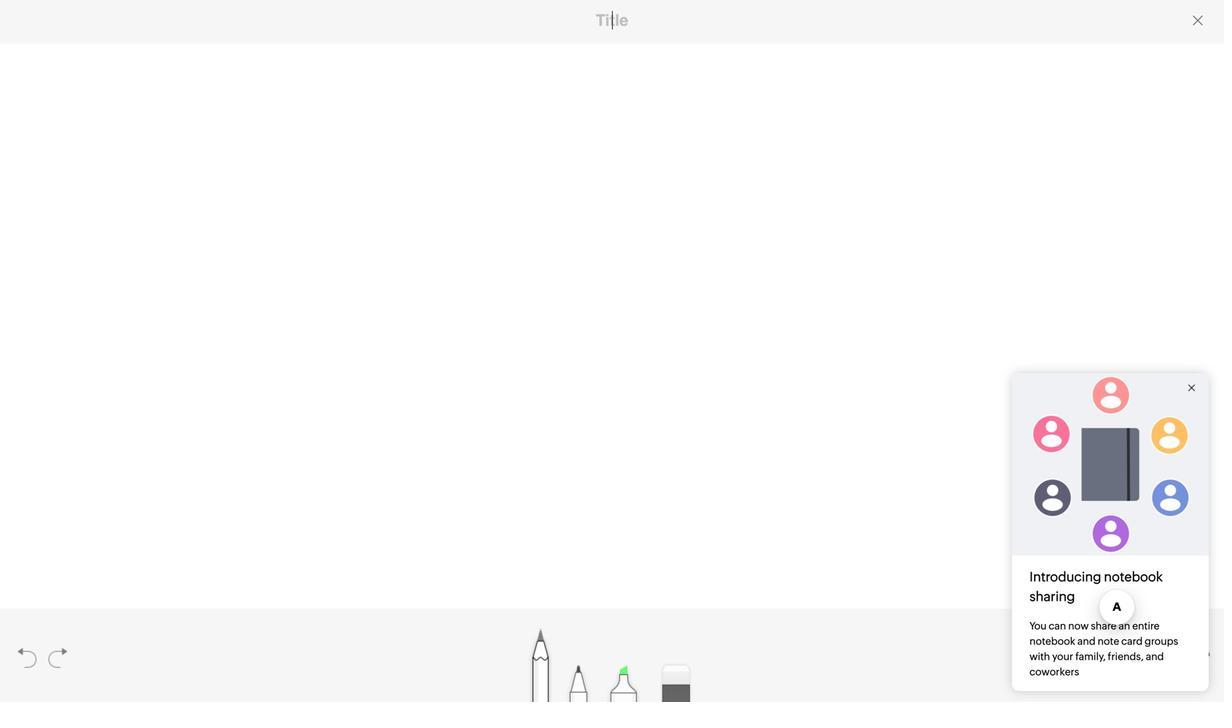 Task type: locate. For each thing, give the bounding box(es) containing it.
coworkers
[[1030, 666, 1080, 678]]

0 vertical spatial and
[[1078, 635, 1096, 647]]

1 vertical spatial and
[[1147, 651, 1165, 662]]

and
[[1078, 635, 1096, 647], [1147, 651, 1165, 662]]

groups
[[1145, 635, 1179, 647]]

search image
[[153, 6, 176, 29]]

an
[[1119, 620, 1131, 632]]

color image
[[528, 7, 548, 28], [577, 7, 598, 28], [677, 7, 697, 28]]

you can now share an entire notebook and note card groups with your family, friends, and coworkers
[[1030, 620, 1179, 678]]

notebook down can
[[1030, 635, 1076, 647]]

0 horizontal spatial color image
[[528, 7, 548, 28]]

friends,
[[1108, 651, 1144, 662]]

1 horizontal spatial color image
[[577, 7, 598, 28]]

with
[[1030, 651, 1051, 662]]

notebook up an
[[1105, 569, 1164, 584]]

introducing
[[1030, 569, 1102, 584]]

new image
[[41, 9, 58, 26]]

0 vertical spatial notebook
[[1105, 569, 1164, 584]]

your
[[1053, 651, 1074, 662]]

0 horizontal spatial notebook
[[1030, 635, 1076, 647]]

2 color image from the left
[[577, 7, 598, 28]]

and up family,
[[1078, 635, 1096, 647]]

1 horizontal spatial notebook
[[1105, 569, 1164, 584]]

notebook inside the introducing notebook sharing
[[1105, 569, 1164, 584]]

entire
[[1133, 620, 1160, 632]]

1 vertical spatial notebook
[[1030, 635, 1076, 647]]

2 horizontal spatial color image
[[677, 7, 697, 28]]

xxs image
[[925, 12, 936, 23]]

tags image
[[188, 6, 211, 29]]

now
[[1069, 620, 1089, 632]]

note
[[1098, 635, 1120, 647]]

reminders image
[[223, 6, 246, 29]]

card
[[1122, 635, 1143, 647]]

3 color image from the left
[[677, 7, 697, 28]]

and down the groups
[[1147, 651, 1165, 662]]

0 horizontal spatial and
[[1078, 635, 1096, 647]]

notebook
[[1105, 569, 1164, 584], [1030, 635, 1076, 647]]

sort by image
[[1120, 50, 1138, 67]]

s image
[[1029, 50, 1047, 67]]



Task type: vqa. For each thing, say whether or not it's contained in the screenshot.
'movie'
no



Task type: describe. For each thing, give the bounding box(es) containing it.
family,
[[1076, 651, 1106, 662]]

notebook inside you can now share an entire notebook and note card groups with your family, friends, and coworkers
[[1030, 635, 1076, 647]]

color image
[[627, 7, 647, 28]]

sharing
[[1030, 589, 1076, 604]]

you
[[1030, 620, 1047, 632]]

1 horizontal spatial and
[[1147, 651, 1165, 662]]

share
[[1092, 620, 1117, 632]]

1 color image from the left
[[528, 7, 548, 28]]

introducing notebook sharing
[[1030, 569, 1164, 604]]

can
[[1049, 620, 1067, 632]]



